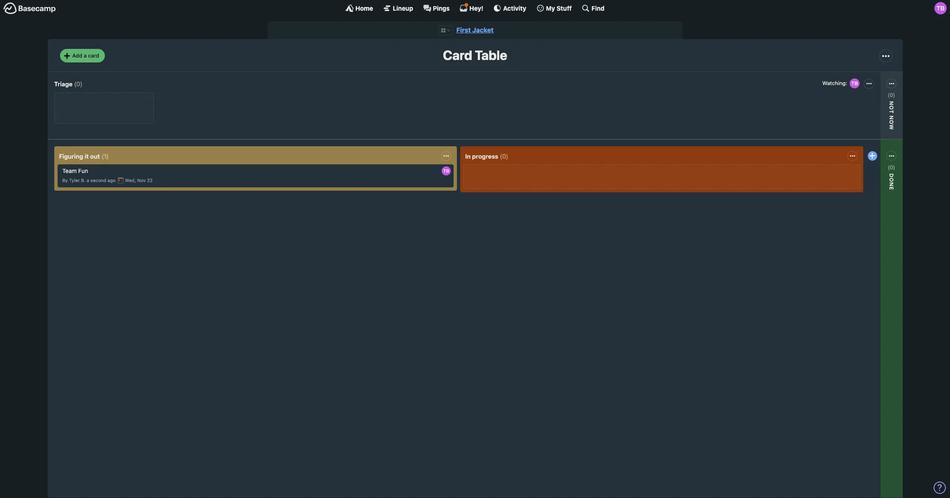 Task type: locate. For each thing, give the bounding box(es) containing it.
tyler black image inside main element
[[935, 2, 947, 14]]

second
[[91, 178, 106, 183]]

o up e
[[889, 178, 895, 182]]

0 vertical spatial n
[[889, 116, 895, 120]]

add a card link
[[60, 49, 105, 63]]

o
[[889, 106, 895, 110], [889, 120, 895, 124], [889, 178, 895, 182]]

d o n e
[[889, 174, 895, 191]]

3 o from the top
[[889, 178, 895, 182]]

w
[[889, 124, 895, 130]]

activity link
[[493, 4, 526, 12]]

fun
[[78, 168, 88, 175]]

find button
[[582, 4, 605, 12]]

a right b. at the top left of page
[[87, 178, 89, 183]]

None submit
[[837, 118, 895, 128], [837, 190, 895, 200], [837, 118, 895, 128], [837, 190, 895, 200]]

figuring it out link
[[59, 153, 100, 160]]

d
[[889, 174, 895, 178]]

1 horizontal spatial tyler black image
[[935, 2, 947, 14]]

by tyler b. a second ago
[[62, 178, 116, 183]]

o up "w" at right top
[[889, 106, 895, 110]]

progress
[[472, 153, 498, 160]]

watching:
[[823, 80, 847, 86], [839, 180, 866, 187]]

1 vertical spatial n
[[889, 182, 895, 187]]

a
[[84, 52, 87, 59], [87, 178, 89, 183]]

n down the d
[[889, 182, 895, 187]]

0 vertical spatial tyler black image
[[935, 2, 947, 14]]

a right add in the top of the page
[[84, 52, 87, 59]]

wed, nov 22
[[125, 178, 153, 183]]

card
[[443, 47, 472, 63]]

by
[[62, 178, 68, 183]]

0 vertical spatial o
[[889, 106, 895, 110]]

lineup link
[[383, 4, 413, 12]]

hey!
[[470, 4, 484, 12]]

ago
[[108, 178, 116, 183]]

main element
[[0, 0, 950, 16]]

1 o from the top
[[889, 106, 895, 110]]

team
[[62, 168, 77, 175]]

my
[[546, 4, 555, 12]]

triage (0)
[[54, 80, 82, 88]]

home link
[[346, 4, 373, 12]]

o down t
[[889, 120, 895, 124]]

in progress link
[[465, 153, 498, 160]]

tyler black image
[[935, 2, 947, 14], [849, 78, 861, 89]]

2 vertical spatial o
[[889, 178, 895, 182]]

(0) right triage link
[[74, 80, 82, 88]]

card
[[88, 52, 99, 59]]

switch accounts image
[[3, 2, 56, 15]]

1 vertical spatial o
[[889, 120, 895, 124]]

activity
[[503, 4, 526, 12]]

1 vertical spatial watching:
[[839, 180, 866, 187]]

lineup
[[393, 4, 413, 12]]

0 vertical spatial a
[[84, 52, 87, 59]]

0 horizontal spatial tyler black image
[[849, 78, 861, 89]]

tyler black image
[[442, 167, 451, 176]]

(0)
[[74, 80, 82, 88], [888, 92, 895, 98], [500, 153, 508, 160], [888, 164, 895, 171]]

n down t
[[889, 116, 895, 120]]

n
[[889, 116, 895, 120], [889, 182, 895, 187]]

(0) right progress on the top
[[500, 153, 508, 160]]



Task type: describe. For each thing, give the bounding box(es) containing it.
out
[[90, 153, 100, 160]]

b.
[[81, 178, 85, 183]]

1 n from the top
[[889, 116, 895, 120]]

in progress (0)
[[465, 153, 508, 160]]

card table
[[443, 47, 507, 63]]

add a card
[[72, 52, 99, 59]]

1 vertical spatial a
[[87, 178, 89, 183]]

add
[[72, 52, 82, 59]]

o for d o n e
[[889, 178, 895, 182]]

home
[[355, 4, 373, 12]]

2 n from the top
[[889, 182, 895, 187]]

n
[[889, 101, 895, 106]]

1 vertical spatial tyler black image
[[849, 78, 861, 89]]

find
[[592, 4, 605, 12]]

triage link
[[54, 80, 72, 88]]

pings button
[[423, 4, 450, 12]]

o for n o t n o w
[[889, 106, 895, 110]]

my stuff
[[546, 4, 572, 12]]

a inside 'link'
[[84, 52, 87, 59]]

(0) up n
[[888, 92, 895, 98]]

stuff
[[557, 4, 572, 12]]

jacket
[[472, 26, 494, 34]]

2 o from the top
[[889, 120, 895, 124]]

it
[[85, 153, 89, 160]]

figuring it out (1)
[[59, 153, 109, 160]]

in
[[465, 153, 471, 160]]

figuring
[[59, 153, 83, 160]]

pings
[[433, 4, 450, 12]]

t
[[889, 110, 895, 114]]

table
[[475, 47, 507, 63]]

(0) up the d
[[888, 164, 895, 171]]

(1)
[[102, 153, 109, 160]]

first jacket
[[457, 26, 494, 34]]

22
[[147, 178, 153, 183]]

nov
[[137, 178, 146, 183]]

tyler
[[69, 178, 80, 183]]

a second ago element
[[87, 178, 116, 183]]

my stuff button
[[536, 4, 572, 12]]

wed,
[[125, 178, 136, 183]]

first jacket link
[[457, 26, 494, 34]]

hey! button
[[460, 3, 484, 12]]

triage
[[54, 80, 72, 88]]

team fun
[[62, 168, 88, 175]]

e
[[889, 187, 895, 191]]

0 vertical spatial watching:
[[823, 80, 847, 86]]

first
[[457, 26, 471, 34]]

n o t n o w
[[889, 101, 895, 130]]



Task type: vqa. For each thing, say whether or not it's contained in the screenshot.
first O from the bottom
yes



